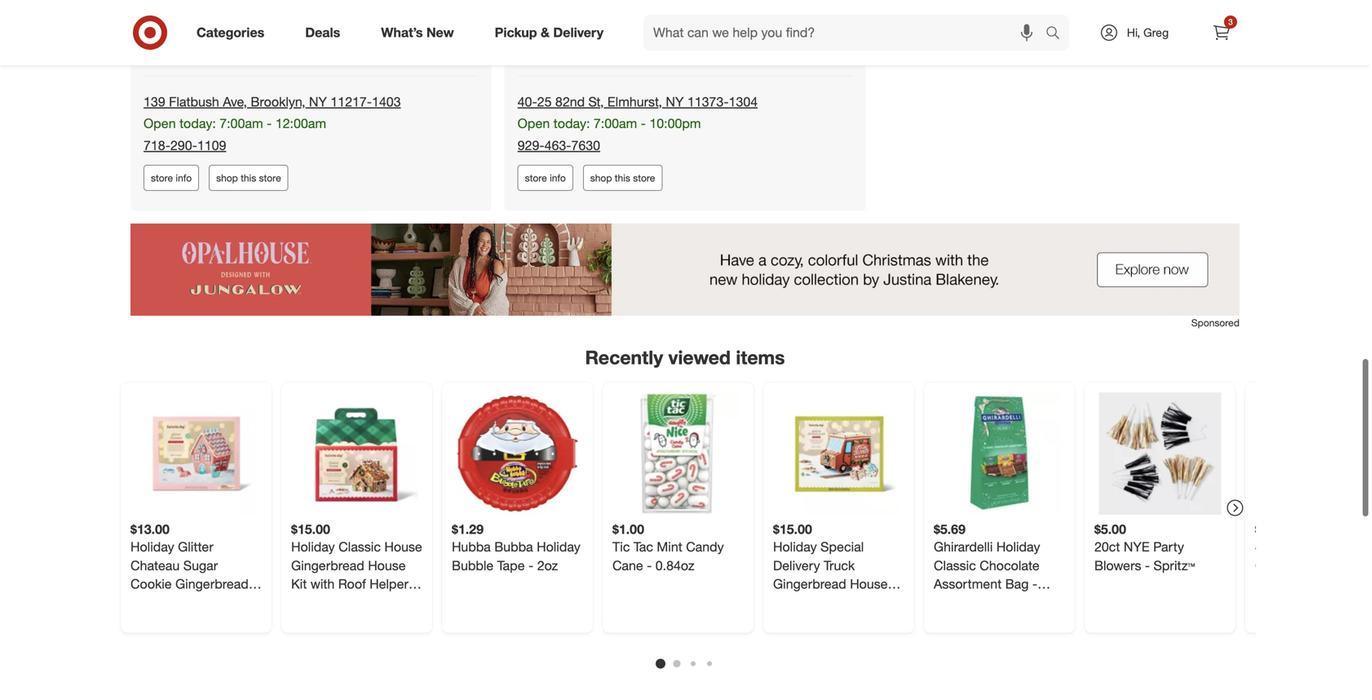 Task type: vqa. For each thing, say whether or not it's contained in the screenshot.
the rightmost NYE
yes



Task type: describe. For each thing, give the bounding box(es) containing it.
hi, greg
[[1128, 25, 1170, 40]]

today: inside 139 flatbush ave, brooklyn, ny 11217-1403 open today: 7:00am - 12:00am 718-290-1109
[[180, 116, 216, 132]]

glitter
[[178, 539, 214, 555]]

20ct nye party blowers - spritz™ image
[[1100, 392, 1222, 515]]

2 store from the left
[[259, 172, 281, 184]]

recently viewed items
[[585, 346, 785, 369]]

$5.69
[[934, 521, 966, 537]]

139
[[144, 94, 165, 110]]

chateau
[[131, 557, 180, 573]]

deals
[[305, 25, 341, 40]]

info for 290-
[[176, 172, 192, 184]]

holiday for holiday classic house gingerbread house kit with roof helper - 38.8oz - favorite day™
[[291, 539, 335, 555]]

holiday special delivery truck gingerbread house kit - 35oz - favorite day™ image
[[778, 392, 901, 515]]

tic
[[613, 539, 630, 555]]

holiday classic house gingerbread house kit with roof helper - 38.8oz - favorite day™ image
[[296, 392, 418, 515]]

terminal
[[200, 45, 258, 64]]

29oz
[[200, 595, 228, 611]]

ghirardelli holiday classic chocolate assortment bag - 6.29oz image
[[939, 392, 1061, 515]]

3
[[1229, 17, 1234, 27]]

holiday for holiday glitter chateau sugar cookie gingerbread house kit - 29oz - favorite day™
[[131, 539, 174, 555]]

mint
[[657, 539, 683, 555]]

290-
[[170, 138, 197, 153]]

ny inside 139 flatbush ave, brooklyn, ny 11217-1403 open today: 7:00am - 12:00am 718-290-1109
[[309, 94, 327, 110]]

ny inside 40-25 82nd st, elmhurst, ny 11373-1304 open today: 7:00am - 10:00pm 929-463-7630
[[666, 94, 684, 110]]

shop this store for 929-463-7630
[[591, 172, 656, 184]]

house inside $13.00 holiday glitter chateau sugar cookie gingerbread house kit - 29oz - favorite day™
[[131, 595, 168, 611]]

tac
[[634, 539, 654, 555]]

12:00am
[[276, 116, 326, 132]]

- inside 40-25 82nd st, elmhurst, ny 11373-1304 open today: 7:00am - 10:00pm 929-463-7630
[[641, 116, 646, 132]]

82nd
[[556, 94, 585, 110]]

2oz
[[538, 557, 558, 573]]

718-290-1109 link
[[144, 138, 226, 153]]

6.29oz
[[934, 595, 973, 611]]

brooklyn,
[[251, 94, 306, 110]]

favorite inside $15.00 holiday special delivery truck gingerbread house kit - 35oz - favorite day™
[[842, 595, 888, 611]]

chocolate
[[980, 557, 1040, 573]]

info for 929-
[[550, 172, 566, 184]]

bubble
[[452, 557, 494, 573]]

What can we help you find? suggestions appear below search field
[[644, 15, 1050, 51]]

- left '35oz'
[[793, 595, 798, 611]]

sugar
[[183, 557, 218, 573]]

hubba bubba holiday bubble tape - 2oz image
[[457, 392, 579, 515]]

38.8oz
[[291, 595, 330, 611]]

$15.00 for $15.00 holiday classic house gingerbread house kit with roof helper - 38.8oz - favorite day™
[[291, 521, 330, 537]]

35oz
[[802, 595, 830, 611]]

open inside 40-25 82nd st, elmhurst, ny 11373-1304 open today: 7:00am - 10:00pm 929-463-7630
[[518, 116, 550, 132]]

pickup & delivery
[[495, 25, 604, 40]]

shop this store button for 718-290-1109
[[209, 165, 289, 191]]

open inside 139 flatbush ave, brooklyn, ny 11217-1403 open today: 7:00am - 12:00am 718-290-1109
[[144, 116, 176, 132]]

$1.29 hubba bubba holiday bubble tape - 2oz
[[452, 521, 581, 573]]

day™ inside $15.00 holiday classic house gingerbread house kit with roof helper - 38.8oz - favorite day™
[[392, 595, 422, 611]]

elmhurst,
[[608, 94, 663, 110]]

store info link for 290-
[[144, 165, 199, 191]]

holiday inside $5.69 ghirardelli holiday classic chocolate assortment bag - 6.29oz
[[997, 539, 1041, 555]]

139 flatbush ave, brooklyn, ny 11217-1403 link
[[144, 94, 401, 110]]

$5.00 20ct nye party blowers - spritz™
[[1095, 521, 1196, 573]]

shop for 929-463-7630
[[591, 172, 612, 184]]

3 store from the left
[[525, 172, 547, 184]]

favorite inside $13.00 holiday glitter chateau sugar cookie gingerbread house kit - 29oz - favorite day™
[[131, 613, 177, 629]]

&
[[541, 25, 550, 40]]

$5.69 ghirardelli holiday classic chocolate assortment bag - 6.29oz
[[934, 521, 1041, 611]]

40-25 82nd st, elmhurst, ny 11373-1304 link
[[518, 94, 758, 110]]

1304
[[729, 94, 758, 110]]

advertisement region
[[131, 223, 1240, 316]]

$1.00
[[613, 521, 645, 537]]

kit inside $15.00 holiday special delivery truck gingerbread house kit - 35oz - favorite day™
[[774, 595, 789, 611]]

$1.29
[[452, 521, 484, 537]]

1 store from the left
[[151, 172, 173, 184]]

items
[[736, 346, 785, 369]]

bag
[[1006, 576, 1029, 592]]

day™ inside $15.00 holiday special delivery truck gingerbread house kit - 35oz - favorite day™
[[774, 613, 803, 629]]

st,
[[589, 94, 604, 110]]

what's new link
[[367, 15, 475, 51]]

7630
[[572, 138, 601, 153]]

store info for 290-
[[151, 172, 192, 184]]

viewed
[[669, 346, 731, 369]]

$1.00 tic tac mint candy cane - 0.84oz
[[613, 521, 724, 573]]

718-
[[144, 138, 170, 153]]

25
[[538, 94, 552, 110]]

search
[[1039, 26, 1078, 42]]

20ct
[[1095, 539, 1121, 555]]

4ct
[[1256, 539, 1274, 555]]

roof
[[338, 576, 366, 592]]

$5.00 for 20ct
[[1095, 521, 1127, 537]]

- inside $1.29 hubba bubba holiday bubble tape - 2oz
[[529, 557, 534, 573]]

categories link
[[183, 15, 285, 51]]

classic inside $15.00 holiday classic house gingerbread house kit with roof helper - 38.8oz - favorite day™
[[339, 539, 381, 555]]

favorite inside $15.00 holiday classic house gingerbread house kit with roof helper - 38.8oz - favorite day™
[[343, 595, 389, 611]]

search button
[[1039, 15, 1078, 54]]

0.84oz
[[656, 557, 695, 573]]

7:00am inside 40-25 82nd st, elmhurst, ny 11373-1304 open today: 7:00am - 10:00pm 929-463-7630
[[594, 116, 638, 132]]

today: inside 40-25 82nd st, elmhurst, ny 11373-1304 open today: 7:00am - 10:00pm 929-463-7630
[[554, 116, 590, 132]]

ave,
[[223, 94, 247, 110]]

tic tac mint candy cane - 0.84oz image
[[617, 392, 740, 515]]

blowers
[[1095, 557, 1142, 573]]

929-
[[518, 138, 545, 153]]

hi,
[[1128, 25, 1141, 40]]

shop this store button for 929-463-7630
[[583, 165, 663, 191]]

holiday glitter chateau sugar cookie gingerbread house kit - 29oz - favorite day™ image
[[135, 392, 257, 515]]

40-
[[518, 94, 538, 110]]

bubba
[[495, 539, 533, 555]]

atlantic
[[144, 45, 195, 64]]



Task type: locate. For each thing, give the bounding box(es) containing it.
store info down 463-
[[525, 172, 566, 184]]

kit inside $13.00 holiday glitter chateau sugar cookie gingerbread house kit - 29oz - favorite day™
[[172, 595, 188, 611]]

11373-
[[688, 94, 729, 110]]

trend
[[1278, 539, 1310, 555]]

$15.00 holiday classic house gingerbread house kit with roof helper - 38.8oz - favorite day™
[[291, 521, 423, 611]]

2 this from the left
[[615, 172, 631, 184]]

kit inside $15.00 holiday classic house gingerbread house kit with roof helper - 38.8oz - favorite day™
[[291, 576, 307, 592]]

$5.00 inside $5.00 20ct nye party blowers - spritz™
[[1095, 521, 1127, 537]]

1109
[[197, 138, 226, 153]]

deals link
[[292, 15, 361, 51]]

gingerbread up '35oz'
[[774, 576, 847, 592]]

2 store info link from the left
[[518, 165, 573, 191]]

2 horizontal spatial gingerbread
[[774, 576, 847, 592]]

this for 929-463-7630
[[615, 172, 631, 184]]

gingerbread up with at the bottom of the page
[[291, 557, 365, 573]]

ghirardelli
[[934, 539, 993, 555]]

- inside $5.69 ghirardelli holiday classic chocolate assortment bag - 6.29oz
[[1033, 576, 1038, 592]]

holiday up with at the bottom of the page
[[291, 539, 335, 555]]

what's new
[[381, 25, 454, 40]]

2 $15.00 from the left
[[774, 521, 813, 537]]

tape
[[497, 557, 525, 573]]

gingerbread up 29oz
[[175, 576, 249, 592]]

day™ down "helper"
[[392, 595, 422, 611]]

shop this store down 7630
[[591, 172, 656, 184]]

1 horizontal spatial kit
[[291, 576, 307, 592]]

1 $5.00 from the left
[[1095, 521, 1127, 537]]

nye left coup
[[1314, 539, 1340, 555]]

0 horizontal spatial info
[[176, 172, 192, 184]]

kit left '35oz'
[[774, 595, 789, 611]]

4 holiday from the left
[[774, 539, 817, 555]]

1 horizontal spatial this
[[615, 172, 631, 184]]

- down 40-25 82nd st, elmhurst, ny 11373-1304 link
[[641, 116, 646, 132]]

- right "helper"
[[412, 576, 417, 592]]

coup
[[1343, 539, 1371, 555]]

463-
[[545, 138, 572, 153]]

10:00pm
[[650, 116, 701, 132]]

kit up 38.8oz
[[291, 576, 307, 592]]

store down 929-
[[525, 172, 547, 184]]

holiday left the special
[[774, 539, 817, 555]]

holiday for holiday special delivery truck gingerbread house kit - 35oz - favorite day™
[[774, 539, 817, 555]]

store
[[151, 172, 173, 184], [259, 172, 281, 184], [525, 172, 547, 184], [633, 172, 656, 184]]

$5.00 for 4ct
[[1256, 521, 1288, 537]]

1 horizontal spatial day™
[[392, 595, 422, 611]]

2 open from the left
[[518, 116, 550, 132]]

ny up 10:00pm
[[666, 94, 684, 110]]

gingerbread inside $15.00 holiday special delivery truck gingerbread house kit - 35oz - favorite day™
[[774, 576, 847, 592]]

special
[[821, 539, 865, 555]]

1 horizontal spatial shop this store
[[591, 172, 656, 184]]

candy
[[687, 539, 724, 555]]

7:00am
[[220, 116, 263, 132], [594, 116, 638, 132]]

1 horizontal spatial delivery
[[774, 557, 821, 573]]

1 horizontal spatial open
[[518, 116, 550, 132]]

shop
[[216, 172, 238, 184], [591, 172, 612, 184]]

$15.00 inside $15.00 holiday classic house gingerbread house kit with roof helper - 38.8oz - favorite day™
[[291, 521, 330, 537]]

classic inside $5.69 ghirardelli holiday classic chocolate assortment bag - 6.29oz
[[934, 557, 977, 573]]

truck
[[824, 557, 855, 573]]

11217-
[[331, 94, 372, 110]]

1 horizontal spatial ny
[[666, 94, 684, 110]]

holiday inside $1.29 hubba bubba holiday bubble tape - 2oz
[[537, 539, 581, 555]]

categories
[[197, 25, 265, 40]]

holiday
[[131, 539, 174, 555], [291, 539, 335, 555], [537, 539, 581, 555], [774, 539, 817, 555], [997, 539, 1041, 555]]

assortment
[[934, 576, 1002, 592]]

today: down flatbush
[[180, 116, 216, 132]]

day™ down '35oz'
[[774, 613, 803, 629]]

$15.00 inside $15.00 holiday special delivery truck gingerbread house kit - 35oz - favorite day™
[[774, 521, 813, 537]]

2 info from the left
[[550, 172, 566, 184]]

1 shop this store from the left
[[216, 172, 281, 184]]

this for 718-290-1109
[[241, 172, 256, 184]]

atlantic terminal
[[144, 45, 258, 64]]

0 horizontal spatial day™
[[180, 613, 210, 629]]

0 horizontal spatial gingerbread
[[175, 576, 249, 592]]

1 vertical spatial delivery
[[774, 557, 821, 573]]

0 vertical spatial delivery
[[554, 25, 604, 40]]

3 holiday from the left
[[537, 539, 581, 555]]

1 horizontal spatial today:
[[554, 116, 590, 132]]

1 open from the left
[[144, 116, 176, 132]]

5 holiday from the left
[[997, 539, 1041, 555]]

today:
[[180, 116, 216, 132], [554, 116, 590, 132]]

2 today: from the left
[[554, 116, 590, 132]]

0 horizontal spatial kit
[[172, 595, 188, 611]]

1 nye from the left
[[1124, 539, 1150, 555]]

classic down ghirardelli
[[934, 557, 977, 573]]

with
[[311, 576, 335, 592]]

favorite down roof
[[343, 595, 389, 611]]

store info link
[[144, 165, 199, 191], [518, 165, 573, 191]]

$5.00
[[1095, 521, 1127, 537], [1256, 521, 1288, 537]]

sponsored
[[1192, 317, 1240, 329]]

2 ny from the left
[[666, 94, 684, 110]]

1 $15.00 from the left
[[291, 521, 330, 537]]

party
[[1154, 539, 1185, 555]]

store down 718-
[[151, 172, 173, 184]]

1 vertical spatial classic
[[934, 557, 977, 573]]

- inside 139 flatbush ave, brooklyn, ny 11217-1403 open today: 7:00am - 12:00am 718-290-1109
[[267, 116, 272, 132]]

this down 139 flatbush ave, brooklyn, ny 11217-1403 open today: 7:00am - 12:00am 718-290-1109
[[241, 172, 256, 184]]

favorite down cookie
[[131, 613, 177, 629]]

- inside $5.00 20ct nye party blowers - spritz™
[[1146, 557, 1151, 573]]

this down 40-25 82nd st, elmhurst, ny 11373-1304 open today: 7:00am - 10:00pm 929-463-7630
[[615, 172, 631, 184]]

shop down 1109
[[216, 172, 238, 184]]

2 horizontal spatial favorite
[[842, 595, 888, 611]]

store info link down 290-
[[144, 165, 199, 191]]

holiday up the chocolate
[[997, 539, 1041, 555]]

open up 929-
[[518, 116, 550, 132]]

classic up roof
[[339, 539, 381, 555]]

$5.00 up 20ct
[[1095, 521, 1127, 537]]

$5.00 4ct trend nye coup
[[1256, 521, 1371, 573]]

2 holiday from the left
[[291, 539, 335, 555]]

0 horizontal spatial nye
[[1124, 539, 1150, 555]]

shop this store button down 1109
[[209, 165, 289, 191]]

1 horizontal spatial $5.00
[[1256, 521, 1288, 537]]

flatbush
[[169, 94, 219, 110]]

holiday inside $15.00 holiday special delivery truck gingerbread house kit - 35oz - favorite day™
[[774, 539, 817, 555]]

0 horizontal spatial delivery
[[554, 25, 604, 40]]

2 shop this store from the left
[[591, 172, 656, 184]]

what's
[[381, 25, 423, 40]]

shop down 7630
[[591, 172, 612, 184]]

house
[[385, 539, 423, 555], [368, 557, 406, 573], [851, 576, 888, 592], [131, 595, 168, 611]]

2 $5.00 from the left
[[1256, 521, 1288, 537]]

- right bag
[[1033, 576, 1038, 592]]

0 horizontal spatial this
[[241, 172, 256, 184]]

delivery inside $15.00 holiday special delivery truck gingerbread house kit - 35oz - favorite day™
[[774, 557, 821, 573]]

0 horizontal spatial $5.00
[[1095, 521, 1127, 537]]

1 horizontal spatial classic
[[934, 557, 977, 573]]

holiday down $13.00
[[131, 539, 174, 555]]

- right '35oz'
[[833, 595, 838, 611]]

0 horizontal spatial $15.00
[[291, 521, 330, 537]]

store info link for 929-
[[518, 165, 573, 191]]

open up 718-
[[144, 116, 176, 132]]

40-25 82nd st, elmhurst, ny 11373-1304 open today: 7:00am - 10:00pm 929-463-7630
[[518, 94, 758, 153]]

- down tac
[[647, 557, 652, 573]]

4 store from the left
[[633, 172, 656, 184]]

1 horizontal spatial favorite
[[343, 595, 389, 611]]

0 horizontal spatial today:
[[180, 116, 216, 132]]

1 this from the left
[[241, 172, 256, 184]]

favorite down the truck
[[842, 595, 888, 611]]

- left 29oz
[[191, 595, 196, 611]]

cane
[[613, 557, 644, 573]]

delivery up '35oz'
[[774, 557, 821, 573]]

0 horizontal spatial store info
[[151, 172, 192, 184]]

0 horizontal spatial store info link
[[144, 165, 199, 191]]

1 shop this store button from the left
[[209, 165, 289, 191]]

ny
[[309, 94, 327, 110], [666, 94, 684, 110]]

0 horizontal spatial shop this store button
[[209, 165, 289, 191]]

1 info from the left
[[176, 172, 192, 184]]

7:00am down "ave," at top
[[220, 116, 263, 132]]

nye
[[1124, 539, 1150, 555], [1314, 539, 1340, 555]]

nye inside $5.00 4ct trend nye coup
[[1314, 539, 1340, 555]]

cookie
[[131, 576, 172, 592]]

0 horizontal spatial classic
[[339, 539, 381, 555]]

3 link
[[1205, 15, 1240, 51]]

shop this store down 1109
[[216, 172, 281, 184]]

1 horizontal spatial store info link
[[518, 165, 573, 191]]

$15.00 up with at the bottom of the page
[[291, 521, 330, 537]]

0 horizontal spatial ny
[[309, 94, 327, 110]]

2 horizontal spatial kit
[[774, 595, 789, 611]]

info down 463-
[[550, 172, 566, 184]]

0 horizontal spatial open
[[144, 116, 176, 132]]

1 horizontal spatial shop this store button
[[583, 165, 663, 191]]

0 horizontal spatial 7:00am
[[220, 116, 263, 132]]

this
[[241, 172, 256, 184], [615, 172, 631, 184]]

house inside $15.00 holiday special delivery truck gingerbread house kit - 35oz - favorite day™
[[851, 576, 888, 592]]

1 horizontal spatial $15.00
[[774, 521, 813, 537]]

- inside $1.00 tic tac mint candy cane - 0.84oz
[[647, 557, 652, 573]]

pickup & delivery link
[[481, 15, 624, 51]]

recently
[[585, 346, 664, 369]]

1 7:00am from the left
[[220, 116, 263, 132]]

139 flatbush ave, brooklyn, ny 11217-1403 open today: 7:00am - 12:00am 718-290-1109
[[144, 94, 401, 153]]

1 horizontal spatial nye
[[1314, 539, 1340, 555]]

store info for 929-
[[525, 172, 566, 184]]

0 horizontal spatial shop
[[216, 172, 238, 184]]

greg
[[1144, 25, 1170, 40]]

delivery right & at the left top of page
[[554, 25, 604, 40]]

$15.00 up '35oz'
[[774, 521, 813, 537]]

2 store info from the left
[[525, 172, 566, 184]]

$5.00 up 4ct
[[1256, 521, 1288, 537]]

1 holiday from the left
[[131, 539, 174, 555]]

spritz™
[[1154, 557, 1196, 573]]

store down 139 flatbush ave, brooklyn, ny 11217-1403 open today: 7:00am - 12:00am 718-290-1109
[[259, 172, 281, 184]]

ny up 12:00am
[[309, 94, 327, 110]]

holiday up 2oz
[[537, 539, 581, 555]]

- right 29oz
[[232, 595, 237, 611]]

nye inside $5.00 20ct nye party blowers - spritz™
[[1124, 539, 1150, 555]]

$13.00 holiday glitter chateau sugar cookie gingerbread house kit - 29oz - favorite day™
[[131, 521, 249, 629]]

- left 2oz
[[529, 557, 534, 573]]

info down 290-
[[176, 172, 192, 184]]

1403
[[372, 94, 401, 110]]

-
[[267, 116, 272, 132], [641, 116, 646, 132], [529, 557, 534, 573], [647, 557, 652, 573], [1146, 557, 1151, 573], [412, 576, 417, 592], [1033, 576, 1038, 592], [191, 595, 196, 611], [232, 595, 237, 611], [334, 595, 339, 611], [793, 595, 798, 611], [833, 595, 838, 611]]

0 horizontal spatial favorite
[[131, 613, 177, 629]]

- left spritz™
[[1146, 557, 1151, 573]]

2 7:00am from the left
[[594, 116, 638, 132]]

day™ down 29oz
[[180, 613, 210, 629]]

0 horizontal spatial shop this store
[[216, 172, 281, 184]]

$15.00 holiday special delivery truck gingerbread house kit - 35oz - favorite day™
[[774, 521, 888, 629]]

$15.00 for $15.00 holiday special delivery truck gingerbread house kit - 35oz - favorite day™
[[774, 521, 813, 537]]

2 nye from the left
[[1314, 539, 1340, 555]]

gingerbread inside $15.00 holiday classic house gingerbread house kit with roof helper - 38.8oz - favorite day™
[[291, 557, 365, 573]]

1 today: from the left
[[180, 116, 216, 132]]

1 store info from the left
[[151, 172, 192, 184]]

shop this store button
[[209, 165, 289, 191], [583, 165, 663, 191]]

$5.00 inside $5.00 4ct trend nye coup
[[1256, 521, 1288, 537]]

atlantic terminal link
[[144, 45, 261, 64]]

gingerbread inside $13.00 holiday glitter chateau sugar cookie gingerbread house kit - 29oz - favorite day™
[[175, 576, 249, 592]]

2 shop this store button from the left
[[583, 165, 663, 191]]

store info down 290-
[[151, 172, 192, 184]]

1 horizontal spatial 7:00am
[[594, 116, 638, 132]]

1 horizontal spatial store info
[[525, 172, 566, 184]]

kit
[[291, 576, 307, 592], [172, 595, 188, 611], [774, 595, 789, 611]]

2 horizontal spatial day™
[[774, 613, 803, 629]]

1 horizontal spatial gingerbread
[[291, 557, 365, 573]]

- down with at the bottom of the page
[[334, 595, 339, 611]]

favorite
[[343, 595, 389, 611], [842, 595, 888, 611], [131, 613, 177, 629]]

1 horizontal spatial shop
[[591, 172, 612, 184]]

store info link down 463-
[[518, 165, 573, 191]]

$13.00
[[131, 521, 170, 537]]

2 shop from the left
[[591, 172, 612, 184]]

kit left 29oz
[[172, 595, 188, 611]]

shop this store for 718-290-1109
[[216, 172, 281, 184]]

0 vertical spatial classic
[[339, 539, 381, 555]]

holiday inside $15.00 holiday classic house gingerbread house kit with roof helper - 38.8oz - favorite day™
[[291, 539, 335, 555]]

1 shop from the left
[[216, 172, 238, 184]]

7:00am inside 139 flatbush ave, brooklyn, ny 11217-1403 open today: 7:00am - 12:00am 718-290-1109
[[220, 116, 263, 132]]

7:00am down st,
[[594, 116, 638, 132]]

delivery
[[554, 25, 604, 40], [774, 557, 821, 573]]

1 store info link from the left
[[144, 165, 199, 191]]

1 ny from the left
[[309, 94, 327, 110]]

new
[[427, 25, 454, 40]]

hubba
[[452, 539, 491, 555]]

helper
[[370, 576, 409, 592]]

pickup
[[495, 25, 537, 40]]

929-463-7630 link
[[518, 138, 601, 153]]

shop this store button down 7630
[[583, 165, 663, 191]]

day™ inside $13.00 holiday glitter chateau sugar cookie gingerbread house kit - 29oz - favorite day™
[[180, 613, 210, 629]]

- down 139 flatbush ave, brooklyn, ny 11217-1403 "link"
[[267, 116, 272, 132]]

store down 40-25 82nd st, elmhurst, ny 11373-1304 open today: 7:00am - 10:00pm 929-463-7630
[[633, 172, 656, 184]]

holiday inside $13.00 holiday glitter chateau sugar cookie gingerbread house kit - 29oz - favorite day™
[[131, 539, 174, 555]]

shop for 718-290-1109
[[216, 172, 238, 184]]

nye up blowers
[[1124, 539, 1150, 555]]

today: down 82nd
[[554, 116, 590, 132]]

1 horizontal spatial info
[[550, 172, 566, 184]]



